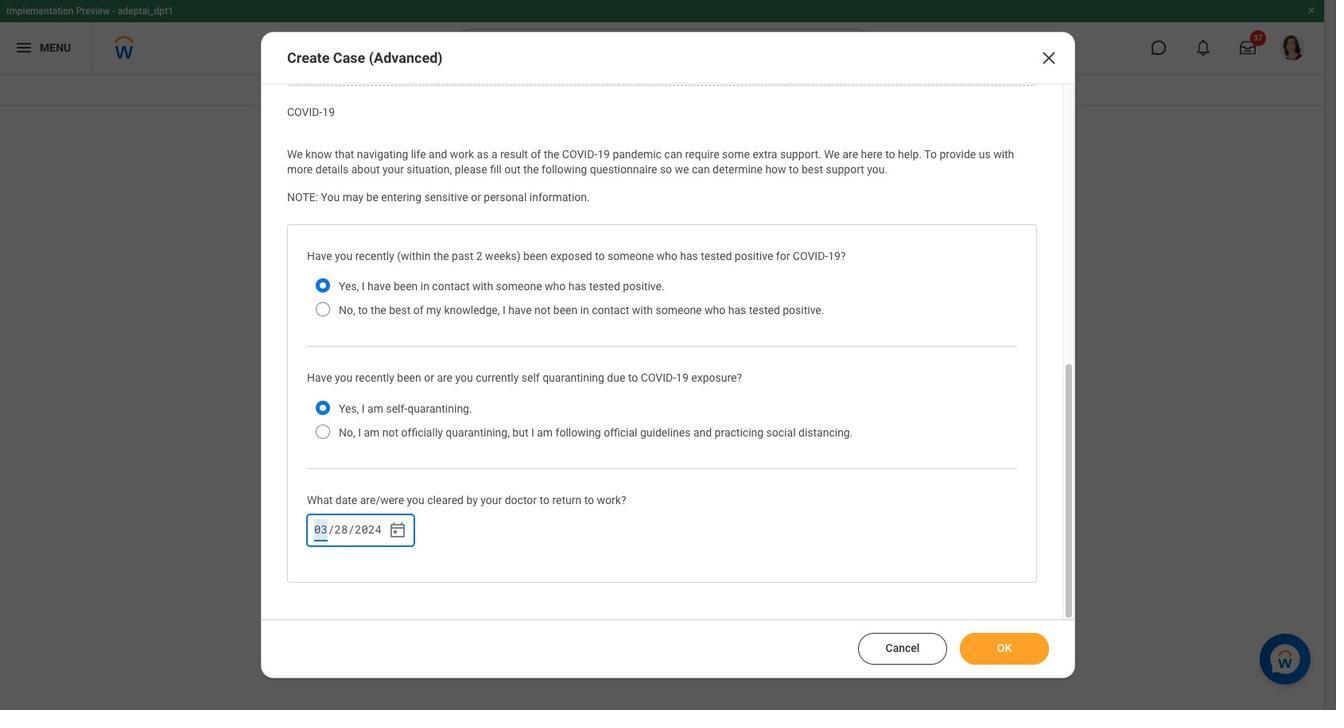 Task type: vqa. For each thing, say whether or not it's contained in the screenshot.
the Payslip inside Payslip Printing Details popup button
no



Task type: locate. For each thing, give the bounding box(es) containing it.
0 vertical spatial following
[[542, 163, 587, 176]]

1 horizontal spatial with
[[632, 304, 653, 317]]

1 vertical spatial no,
[[339, 426, 355, 439]]

1 horizontal spatial your
[[481, 494, 502, 507]]

covid- right for
[[793, 249, 828, 262]]

out
[[504, 163, 520, 176]]

implementation
[[6, 6, 74, 17]]

1 horizontal spatial or
[[471, 191, 481, 203]]

/ right "03"
[[328, 522, 334, 537]]

has left positive
[[680, 249, 698, 262]]

0 vertical spatial contact
[[432, 280, 470, 293]]

contact
[[432, 280, 470, 293], [592, 304, 629, 317]]

to right here at the top of the page
[[885, 148, 895, 161]]

positive. up no, to the best of my knowledge, i have not been in contact with someone who has tested positive.
[[623, 280, 665, 293]]

and left practicing
[[693, 426, 712, 439]]

/ right 28
[[348, 522, 355, 537]]

0 vertical spatial your
[[382, 163, 404, 176]]

option group down quarantining on the left bottom
[[307, 392, 862, 449]]

best left my
[[389, 304, 411, 317]]

1 horizontal spatial of
[[531, 148, 541, 161]]

0 horizontal spatial /
[[328, 522, 334, 537]]

to down support.
[[789, 163, 799, 176]]

with
[[993, 148, 1014, 161], [472, 280, 493, 293], [632, 304, 653, 317]]

1 vertical spatial option group
[[307, 392, 862, 449]]

1 horizontal spatial are
[[843, 148, 858, 161]]

0 vertical spatial yes,
[[339, 280, 359, 293]]

or down the please
[[471, 191, 481, 203]]

2 no, from the top
[[339, 426, 355, 439]]

1 / from the left
[[328, 522, 334, 537]]

am left self- in the bottom of the page
[[367, 402, 383, 415]]

1 horizontal spatial have
[[508, 304, 532, 317]]

not down yes, i have been in contact with someone who has tested positive.
[[534, 304, 551, 317]]

1 yes, from the top
[[339, 280, 359, 293]]

you left 'currently'
[[455, 372, 473, 384]]

doctor
[[505, 494, 537, 507]]

yes, for yes, i am self-quarantining.
[[339, 402, 359, 415]]

2 we from the left
[[824, 148, 840, 161]]

group containing 03
[[307, 514, 414, 546]]

yes,
[[339, 280, 359, 293], [339, 402, 359, 415]]

0 vertical spatial no,
[[339, 304, 355, 317]]

may
[[343, 191, 364, 203]]

1 horizontal spatial best
[[802, 163, 823, 176]]

and
[[429, 148, 447, 161], [693, 426, 712, 439]]

in
[[421, 280, 429, 293], [580, 304, 589, 317]]

following up 'information.'
[[542, 163, 587, 176]]

tested down positive
[[749, 304, 780, 317]]

quarantining
[[542, 372, 604, 384]]

the left past
[[433, 249, 449, 262]]

covid-
[[287, 105, 322, 118], [562, 148, 597, 161], [793, 249, 828, 262], [641, 372, 676, 384]]

1 vertical spatial are
[[437, 372, 453, 384]]

be
[[366, 191, 378, 203]]

1 option group from the top
[[307, 270, 833, 327]]

19 inside the we know that navigating life and work as a result of the covid-19 pandemic can require some extra support. we are here to help. to provide us with more details about your situation, please fill out the following questionnaire so we can determine how to best support you.
[[597, 148, 610, 161]]

1 vertical spatial of
[[413, 304, 424, 317]]

inbox large image
[[1240, 40, 1256, 56]]

covid- right due
[[641, 372, 676, 384]]

to
[[885, 148, 895, 161], [789, 163, 799, 176], [595, 249, 605, 262], [358, 304, 368, 317], [628, 372, 638, 384], [540, 494, 550, 507], [584, 494, 594, 507]]

practicing
[[715, 426, 764, 439]]

to left return
[[540, 494, 550, 507]]

19
[[322, 105, 335, 118], [597, 148, 610, 161], [676, 372, 689, 384]]

who
[[657, 249, 677, 262], [545, 280, 566, 293], [705, 304, 725, 317]]

yes, i have been in contact with someone who has tested positive.
[[339, 280, 665, 293]]

0 vertical spatial not
[[534, 304, 551, 317]]

1 vertical spatial in
[[580, 304, 589, 317]]

19 left exposure?
[[676, 372, 689, 384]]

am down yes, i am self-quarantining.
[[364, 426, 380, 439]]

have for have you recently been or are you currently self quarantining due to covid-19 exposure?
[[307, 372, 332, 384]]

to right return
[[584, 494, 594, 507]]

2 horizontal spatial tested
[[749, 304, 780, 317]]

help.
[[898, 148, 922, 161]]

social
[[766, 426, 796, 439]]

0 horizontal spatial your
[[382, 163, 404, 176]]

option group containing yes, i have been in contact with someone who has tested positive.
[[307, 270, 833, 327]]

1 vertical spatial yes,
[[339, 402, 359, 415]]

0 vertical spatial 19
[[322, 105, 335, 118]]

option group
[[307, 270, 833, 327], [307, 392, 862, 449]]

0 vertical spatial who
[[657, 249, 677, 262]]

2 recently from the top
[[355, 372, 394, 384]]

0 horizontal spatial with
[[472, 280, 493, 293]]

0 horizontal spatial someone
[[496, 280, 542, 293]]

0 horizontal spatial we
[[287, 148, 303, 161]]

0 horizontal spatial not
[[382, 426, 399, 439]]

/
[[328, 522, 334, 537], [348, 522, 355, 537]]

recently left (within
[[355, 249, 394, 262]]

someone up exposure?
[[656, 304, 702, 317]]

1 vertical spatial positive.
[[783, 304, 824, 317]]

distancing.
[[798, 426, 853, 439]]

1 vertical spatial recently
[[355, 372, 394, 384]]

0 vertical spatial someone
[[608, 249, 654, 262]]

0 horizontal spatial of
[[413, 304, 424, 317]]

you
[[335, 249, 353, 262], [335, 372, 353, 384], [455, 372, 473, 384], [407, 494, 425, 507]]

the
[[544, 148, 559, 161], [523, 163, 539, 176], [433, 249, 449, 262], [371, 304, 386, 317]]

1 vertical spatial tested
[[589, 280, 620, 293]]

2024
[[355, 522, 382, 537]]

someone right exposed
[[608, 249, 654, 262]]

officially
[[401, 426, 443, 439]]

cancel button
[[858, 633, 947, 665]]

0 horizontal spatial has
[[568, 280, 586, 293]]

2 vertical spatial someone
[[656, 304, 702, 317]]

0 horizontal spatial tested
[[589, 280, 620, 293]]

can up so
[[664, 148, 682, 161]]

someone down weeks)
[[496, 280, 542, 293]]

has up no, to the best of my knowledge, i have not been in contact with someone who has tested positive.
[[568, 280, 586, 293]]

0 horizontal spatial positive.
[[623, 280, 665, 293]]

sensitive
[[424, 191, 468, 203]]

0 vertical spatial have
[[307, 249, 332, 262]]

are up support
[[843, 148, 858, 161]]

in up my
[[421, 280, 429, 293]]

0 vertical spatial have
[[367, 280, 391, 293]]

19 up questionnaire
[[597, 148, 610, 161]]

tested up no, to the best of my knowledge, i have not been in contact with someone who has tested positive.
[[589, 280, 620, 293]]

not
[[534, 304, 551, 317], [382, 426, 399, 439]]

0 vertical spatial and
[[429, 148, 447, 161]]

we
[[287, 148, 303, 161], [824, 148, 840, 161]]

have
[[307, 249, 332, 262], [307, 372, 332, 384]]

1 horizontal spatial we
[[824, 148, 840, 161]]

0 horizontal spatial have
[[367, 280, 391, 293]]

1 vertical spatial contact
[[592, 304, 629, 317]]

2 vertical spatial has
[[728, 304, 746, 317]]

2 horizontal spatial has
[[728, 304, 746, 317]]

of inside the we know that navigating life and work as a result of the covid-19 pandemic can require some extra support. we are here to help. to provide us with more details about your situation, please fill out the following questionnaire so we can determine how to best support you.
[[531, 148, 541, 161]]

following inside the we know that navigating life and work as a result of the covid-19 pandemic can require some extra support. we are here to help. to provide us with more details about your situation, please fill out the following questionnaire so we can determine how to best support you.
[[542, 163, 587, 176]]

0 vertical spatial recently
[[355, 249, 394, 262]]

1 horizontal spatial someone
[[608, 249, 654, 262]]

group inside create case (advanced) dialog
[[307, 514, 414, 546]]

recently
[[355, 249, 394, 262], [355, 372, 394, 384]]

0 horizontal spatial 19
[[322, 105, 335, 118]]

please
[[455, 163, 487, 176]]

2 horizontal spatial with
[[993, 148, 1014, 161]]

1 horizontal spatial can
[[692, 163, 710, 176]]

2 yes, from the top
[[339, 402, 359, 415]]

quarantining.
[[407, 402, 472, 415]]

information.
[[529, 191, 590, 203]]

are up quarantining.
[[437, 372, 453, 384]]

recently for (within
[[355, 249, 394, 262]]

2 have from the top
[[307, 372, 332, 384]]

not down self- in the bottom of the page
[[382, 426, 399, 439]]

1 vertical spatial has
[[568, 280, 586, 293]]

to left my
[[358, 304, 368, 317]]

1 vertical spatial 19
[[597, 148, 610, 161]]

1 vertical spatial best
[[389, 304, 411, 317]]

your down navigating at the top
[[382, 163, 404, 176]]

following left official at the left of the page
[[556, 426, 601, 439]]

been
[[523, 249, 548, 262], [394, 280, 418, 293], [553, 304, 578, 317], [397, 372, 421, 384]]

2 horizontal spatial someone
[[656, 304, 702, 317]]

am for self-
[[367, 402, 383, 415]]

0 vertical spatial or
[[471, 191, 481, 203]]

currently
[[476, 372, 519, 384]]

2 option group from the top
[[307, 392, 862, 449]]

1 vertical spatial and
[[693, 426, 712, 439]]

0 horizontal spatial best
[[389, 304, 411, 317]]

0 vertical spatial best
[[802, 163, 823, 176]]

you left cleared
[[407, 494, 425, 507]]

or
[[471, 191, 481, 203], [424, 372, 434, 384]]

1 vertical spatial who
[[545, 280, 566, 293]]

and up situation, on the top
[[429, 148, 447, 161]]

about
[[351, 163, 380, 176]]

contact up my
[[432, 280, 470, 293]]

or up quarantining.
[[424, 372, 434, 384]]

positive. down for
[[783, 304, 824, 317]]

0 vertical spatial in
[[421, 280, 429, 293]]

0 horizontal spatial and
[[429, 148, 447, 161]]

support
[[826, 163, 864, 176]]

option group containing yes, i am self-quarantining.
[[307, 392, 862, 449]]

we up more
[[287, 148, 303, 161]]

0 vertical spatial option group
[[307, 270, 833, 327]]

contact down have you recently (within the past 2 weeks) been exposed to someone who has tested positive for covid-19? at the top
[[592, 304, 629, 317]]

covid- up questionnaire
[[562, 148, 597, 161]]

official
[[604, 426, 637, 439]]

19?
[[828, 249, 846, 262]]

knowledge,
[[444, 304, 500, 317]]

1 horizontal spatial contact
[[592, 304, 629, 317]]

1 vertical spatial not
[[382, 426, 399, 439]]

following
[[542, 163, 587, 176], [556, 426, 601, 439]]

2 horizontal spatial who
[[705, 304, 725, 317]]

0 horizontal spatial or
[[424, 372, 434, 384]]

more
[[287, 163, 313, 176]]

0 vertical spatial with
[[993, 148, 1014, 161]]

has
[[680, 249, 698, 262], [568, 280, 586, 293], [728, 304, 746, 317]]

positive
[[735, 249, 773, 262]]

0 vertical spatial are
[[843, 148, 858, 161]]

1 horizontal spatial 19
[[597, 148, 610, 161]]

someone
[[608, 249, 654, 262], [496, 280, 542, 293], [656, 304, 702, 317]]

2
[[476, 249, 482, 262]]

can
[[664, 148, 682, 161], [692, 163, 710, 176]]

1 we from the left
[[287, 148, 303, 161]]

main content
[[0, 73, 1324, 150]]

following inside option group
[[556, 426, 601, 439]]

0 horizontal spatial can
[[664, 148, 682, 161]]

0 vertical spatial positive.
[[623, 280, 665, 293]]

case
[[333, 49, 365, 66]]

0 horizontal spatial in
[[421, 280, 429, 293]]

2 vertical spatial who
[[705, 304, 725, 317]]

am for not
[[364, 426, 380, 439]]

1 horizontal spatial and
[[693, 426, 712, 439]]

2 horizontal spatial 19
[[676, 372, 689, 384]]

profile logan mcneil element
[[1270, 30, 1315, 65]]

fill
[[490, 163, 502, 176]]

have
[[367, 280, 391, 293], [508, 304, 532, 317]]

03
[[314, 522, 328, 537]]

1 have from the top
[[307, 249, 332, 262]]

1 horizontal spatial tested
[[701, 249, 732, 262]]

self
[[522, 372, 540, 384]]

been down (within
[[394, 280, 418, 293]]

tested left positive
[[701, 249, 732, 262]]

am
[[367, 402, 383, 415], [364, 426, 380, 439], [537, 426, 553, 439]]

due
[[607, 372, 625, 384]]

option group down exposed
[[307, 270, 833, 327]]

pandemic
[[613, 148, 662, 161]]

1 vertical spatial have
[[307, 372, 332, 384]]

and inside option group
[[693, 426, 712, 439]]

group
[[307, 514, 414, 546]]

am right the but
[[537, 426, 553, 439]]

1 no, from the top
[[339, 304, 355, 317]]

work
[[450, 148, 474, 161]]

0 vertical spatial has
[[680, 249, 698, 262]]

0 vertical spatial of
[[531, 148, 541, 161]]

no, for no, i am not officially quarantining, but i am following official guidelines and practicing social distancing.
[[339, 426, 355, 439]]

the left my
[[371, 304, 386, 317]]

1 horizontal spatial who
[[657, 249, 677, 262]]

implementation preview -   adeptai_dpt1 banner
[[0, 0, 1324, 73]]

of right result
[[531, 148, 541, 161]]

of left my
[[413, 304, 424, 317]]

19 up know
[[322, 105, 335, 118]]

best down support.
[[802, 163, 823, 176]]

past
[[452, 249, 473, 262]]

recently up self- in the bottom of the page
[[355, 372, 394, 384]]

yes, i am self-quarantining.
[[339, 402, 472, 415]]

1 horizontal spatial /
[[348, 522, 355, 537]]

has down positive
[[728, 304, 746, 317]]

determine
[[713, 163, 763, 176]]

1 recently from the top
[[355, 249, 394, 262]]

can down 'require'
[[692, 163, 710, 176]]

1 vertical spatial following
[[556, 426, 601, 439]]

0 horizontal spatial are
[[437, 372, 453, 384]]

best inside the we know that navigating life and work as a result of the covid-19 pandemic can require some extra support. we are here to help. to provide us with more details about your situation, please fill out the following questionnaire so we can determine how to best support you.
[[802, 163, 823, 176]]

i for yes, i am self-quarantining.
[[362, 402, 365, 415]]

we up support
[[824, 148, 840, 161]]

we know that navigating life and work as a result of the covid-19 pandemic can require some extra support. we are here to help. to provide us with more details about your situation, please fill out the following questionnaire so we can determine how to best support you.
[[287, 148, 1017, 176]]

in down have you recently (within the past 2 weeks) been exposed to someone who has tested positive for covid-19? at the top
[[580, 304, 589, 317]]

i for yes, i have been in contact with someone who has tested positive.
[[362, 280, 365, 293]]

2 vertical spatial 19
[[676, 372, 689, 384]]

your right the by at the bottom
[[481, 494, 502, 507]]

are inside the we know that navigating life and work as a result of the covid-19 pandemic can require some extra support. we are here to help. to provide us with more details about your situation, please fill out the following questionnaire so we can determine how to best support you.
[[843, 148, 858, 161]]



Task type: describe. For each thing, give the bounding box(es) containing it.
create
[[287, 49, 330, 66]]

no, to the best of my knowledge, i have not been in contact with someone who has tested positive.
[[339, 304, 824, 317]]

you.
[[867, 163, 888, 176]]

weeks)
[[485, 249, 521, 262]]

work?
[[597, 494, 626, 507]]

details
[[316, 163, 349, 176]]

to right due
[[628, 372, 638, 384]]

no, i am not officially quarantining, but i am following official guidelines and practicing social distancing.
[[339, 426, 853, 439]]

1 vertical spatial with
[[472, 280, 493, 293]]

preview
[[76, 6, 110, 17]]

as
[[477, 148, 489, 161]]

(advanced)
[[369, 49, 443, 66]]

you down may
[[335, 249, 353, 262]]

19 for have you recently been or are you currently self quarantining due to covid-19 exposure?
[[676, 372, 689, 384]]

0 horizontal spatial who
[[545, 280, 566, 293]]

2 / from the left
[[348, 522, 355, 537]]

your inside the we know that navigating life and work as a result of the covid-19 pandemic can require some extra support. we are here to help. to provide us with more details about your situation, please fill out the following questionnaire so we can determine how to best support you.
[[382, 163, 404, 176]]

but
[[512, 426, 528, 439]]

questionnaire
[[590, 163, 657, 176]]

my
[[426, 304, 441, 317]]

what date are/were you cleared by your doctor to return to work?
[[307, 494, 626, 507]]

1 horizontal spatial has
[[680, 249, 698, 262]]

have you recently been or are you currently self quarantining due to covid-19 exposure?
[[307, 372, 742, 384]]

notifications large image
[[1195, 40, 1211, 56]]

extra
[[753, 148, 777, 161]]

0 horizontal spatial contact
[[432, 280, 470, 293]]

0 vertical spatial tested
[[701, 249, 732, 262]]

entering
[[381, 191, 422, 203]]

19 for we know that navigating life and work as a result of the covid-19 pandemic can require some extra support. we are here to help. to provide us with more details about your situation, please fill out the following questionnaire so we can determine how to best support you.
[[597, 148, 610, 161]]

-
[[112, 6, 115, 17]]

provide
[[940, 148, 976, 161]]

to
[[924, 148, 937, 161]]

note:
[[287, 191, 318, 203]]

the inside option group
[[371, 304, 386, 317]]

close environment banner image
[[1307, 6, 1316, 15]]

create case (advanced)
[[287, 49, 443, 66]]

return
[[552, 494, 582, 507]]

and inside the we know that navigating life and work as a result of the covid-19 pandemic can require some extra support. we are here to help. to provide us with more details about your situation, please fill out the following questionnaire so we can determine how to best support you.
[[429, 148, 447, 161]]

best inside option group
[[389, 304, 411, 317]]

with inside the we know that navigating life and work as a result of the covid-19 pandemic can require some extra support. we are here to help. to provide us with more details about your situation, please fill out the following questionnaire so we can determine how to best support you.
[[993, 148, 1014, 161]]

us
[[979, 148, 991, 161]]

been right weeks)
[[523, 249, 548, 262]]

how
[[765, 163, 786, 176]]

covid-19
[[287, 105, 335, 118]]

know
[[305, 148, 332, 161]]

yes, for yes, i have been in contact with someone who has tested positive.
[[339, 280, 359, 293]]

result
[[500, 148, 528, 161]]

adeptai_dpt1
[[118, 6, 173, 17]]

are/were
[[360, 494, 404, 507]]

so
[[660, 163, 672, 176]]

cleared
[[427, 494, 464, 507]]

to inside option group
[[358, 304, 368, 317]]

that
[[335, 148, 354, 161]]

1 vertical spatial have
[[508, 304, 532, 317]]

option group for exposed
[[307, 270, 833, 327]]

have for have you recently (within the past 2 weeks) been exposed to someone who has tested positive for covid-19?
[[307, 249, 332, 262]]

situation,
[[407, 163, 452, 176]]

create case (advanced) dialog
[[261, 0, 1075, 678]]

attachments region
[[287, 0, 1037, 85]]

by
[[466, 494, 478, 507]]

0 vertical spatial can
[[664, 148, 682, 161]]

for
[[776, 249, 790, 262]]

no, for no, to the best of my knowledge, i have not been in contact with someone who has tested positive.
[[339, 304, 355, 317]]

some
[[722, 148, 750, 161]]

ok
[[997, 642, 1012, 655]]

1 vertical spatial or
[[424, 372, 434, 384]]

ok button
[[960, 633, 1049, 665]]

2 vertical spatial with
[[632, 304, 653, 317]]

personal
[[484, 191, 527, 203]]

i for no, i am not officially quarantining, but i am following official guidelines and practicing social distancing.
[[358, 426, 361, 439]]

self-
[[386, 402, 407, 415]]

guidelines
[[640, 426, 691, 439]]

cancel
[[886, 642, 920, 655]]

to right exposed
[[595, 249, 605, 262]]

the right out
[[523, 163, 539, 176]]

we
[[675, 163, 689, 176]]

2 vertical spatial tested
[[749, 304, 780, 317]]

exposure?
[[691, 372, 742, 384]]

covid- up know
[[287, 105, 322, 118]]

date
[[335, 494, 357, 507]]

1 vertical spatial your
[[481, 494, 502, 507]]

exposed
[[550, 249, 592, 262]]

implementation preview -   adeptai_dpt1
[[6, 6, 173, 17]]

1 horizontal spatial not
[[534, 304, 551, 317]]

have you recently (within the past 2 weeks) been exposed to someone who has tested positive for covid-19?
[[307, 249, 846, 262]]

03 / 28 / 2024
[[314, 522, 382, 537]]

(within
[[397, 249, 431, 262]]

navigating
[[357, 148, 408, 161]]

note: you may be entering sensitive or personal information.
[[287, 191, 590, 203]]

been down exposed
[[553, 304, 578, 317]]

1 horizontal spatial positive.
[[783, 304, 824, 317]]

recently for been
[[355, 372, 394, 384]]

life
[[411, 148, 426, 161]]

the right result
[[544, 148, 559, 161]]

1 vertical spatial can
[[692, 163, 710, 176]]

1 horizontal spatial in
[[580, 304, 589, 317]]

quarantining,
[[446, 426, 510, 439]]

calendar image
[[388, 521, 407, 540]]

you up yes, i am self-quarantining.
[[335, 372, 353, 384]]

option group for quarantining
[[307, 392, 862, 449]]

require
[[685, 148, 719, 161]]

what
[[307, 494, 333, 507]]

covid- inside the we know that navigating life and work as a result of the covid-19 pandemic can require some extra support. we are here to help. to provide us with more details about your situation, please fill out the following questionnaire so we can determine how to best support you.
[[562, 148, 597, 161]]

28
[[334, 522, 348, 537]]

been up yes, i am self-quarantining.
[[397, 372, 421, 384]]

you
[[321, 191, 340, 203]]

support.
[[780, 148, 821, 161]]

here
[[861, 148, 883, 161]]

a
[[491, 148, 497, 161]]

x image
[[1039, 49, 1059, 68]]

1 vertical spatial someone
[[496, 280, 542, 293]]



